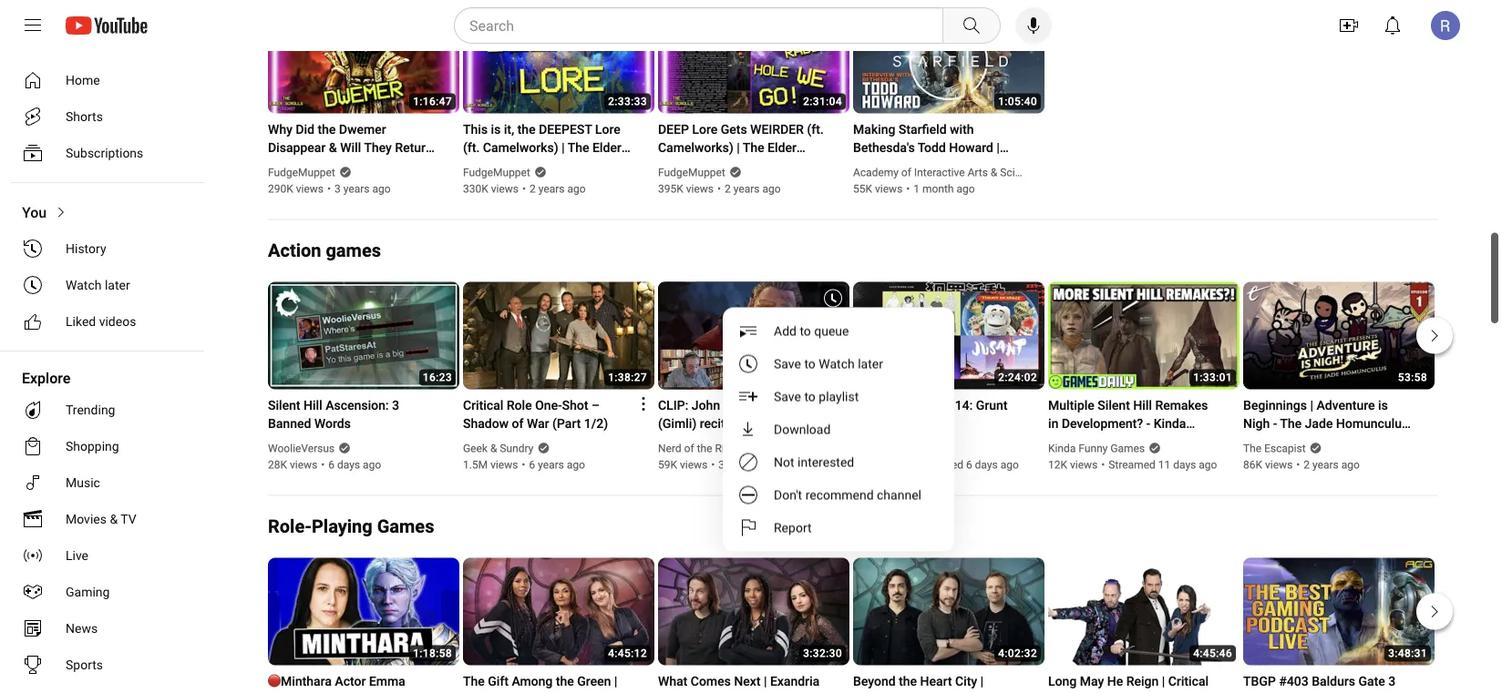 Task type: locate. For each thing, give the bounding box(es) containing it.
1 horizontal spatial exandria
[[770, 674, 820, 690]]

6 down giant bombcast 814: grunt double link
[[966, 459, 972, 472]]

0 vertical spatial (ft.
[[807, 122, 824, 137]]

beginnings
[[1243, 398, 1307, 413]]

0 vertical spatial is
[[491, 122, 501, 137]]

2 years ago down beginnings | adventure is nigh - the jade homunculus | ep 1
[[1304, 459, 1360, 472]]

don't
[[774, 488, 802, 503]]

sundry
[[500, 443, 534, 455]]

2 - from the left
[[1273, 417, 1277, 432]]

elder inside 'this is it, the deepest lore (ft. camelworks) | the elder scrolls podcast #38'
[[592, 140, 621, 155]]

1 horizontal spatial -
[[1273, 417, 1277, 432]]

0 vertical spatial in
[[268, 159, 278, 174]]

2 camelworks) from the left
[[658, 140, 733, 155]]

1 horizontal spatial (ft.
[[807, 122, 824, 137]]

4:02:32 link
[[853, 558, 1045, 668]]

2 right 330k views
[[530, 183, 536, 196]]

3 days from the left
[[1173, 459, 1196, 472]]

save down add at the right top
[[774, 356, 801, 371]]

giant up double on the right bottom
[[853, 398, 883, 413]]

tv
[[121, 512, 136, 527]]

2 down escapist
[[1304, 459, 1310, 472]]

ago down they at the left top of the page
[[372, 183, 391, 196]]

the left gift on the bottom left of page
[[463, 674, 485, 690]]

1 vertical spatial 1
[[1268, 435, 1275, 450]]

-
[[1146, 417, 1150, 432], [1273, 417, 1277, 432]]

podcast
[[505, 159, 552, 174], [700, 159, 747, 174], [310, 177, 357, 192], [912, 177, 959, 192]]

kinda down the remakes
[[1154, 417, 1186, 432]]

1 - from the left
[[1146, 417, 1150, 432]]

2 save from the top
[[774, 389, 801, 404]]

0 horizontal spatial -
[[1146, 417, 1150, 432]]

views for beginnings | adventure is nigh - the jade homunculus | ep 1
[[1265, 459, 1293, 472]]

2 vertical spatial to
[[804, 389, 816, 404]]

1 horizontal spatial starfield
[[1306, 693, 1354, 694]]

1 unlimited from the left
[[516, 693, 570, 694]]

1 fudgemuppet from the left
[[268, 166, 335, 179]]

in inside multiple silent hill remakes in development? - kinda funny games daily 11.02.23
[[1048, 417, 1059, 432]]

0 horizontal spatial fudgemuppet
[[268, 166, 335, 179]]

#34
[[750, 159, 773, 174]]

unlimited down what
[[658, 693, 713, 694]]

double
[[853, 417, 893, 432]]

2 horizontal spatial 6
[[966, 459, 972, 472]]

the down beginnings
[[1280, 417, 1302, 432]]

in inside why did the dwemer disappear & will they return in elder scrolls 6? | the elder scrolls podcast #1
[[268, 159, 278, 174]]

1:33:01 link
[[1048, 282, 1240, 392]]

0 vertical spatial 1
[[914, 183, 920, 196]]

ago down homunculus
[[1341, 459, 1360, 472]]

0 horizontal spatial 2
[[530, 183, 536, 196]]

(part
[[552, 417, 581, 432]]

1 horizontal spatial is
[[1378, 398, 1388, 413]]

& left the tv
[[110, 512, 118, 527]]

16:23 link
[[268, 282, 459, 392]]

kinda up 12k
[[1048, 443, 1076, 455]]

2 giant from the top
[[853, 443, 879, 455]]

later right 3:49
[[858, 356, 883, 371]]

multiple silent hill remakes in development? - kinda funny games daily 11.02.23
[[1048, 398, 1211, 450]]

role inside long may he reign | critical role | campaign 2, episod
[[1048, 693, 1073, 694]]

1 horizontal spatial watch
[[819, 356, 855, 371]]

2 days from the left
[[975, 459, 998, 472]]

3 hours, 32 minutes, 30 seconds element
[[803, 648, 842, 660]]

of left war
[[512, 417, 524, 432]]

giant inside giant bombcast 814: grunt double
[[853, 398, 883, 413]]

1 vertical spatial to
[[804, 356, 816, 371]]

2 horizontal spatial 2
[[1304, 459, 1310, 472]]

views down "nerd of the rings"
[[680, 459, 708, 472]]

long may he reign | critical role | campaign 2, episod
[[1048, 674, 1209, 694]]

views down bomb
[[878, 459, 905, 472]]

2 years ago down the #34
[[725, 183, 781, 196]]

the inside beginnings | adventure is nigh - the jade homunculus | ep 1
[[1280, 417, 1302, 432]]

the down they at the left top of the page
[[379, 159, 400, 174]]

fudgemuppet link up 330k views
[[463, 165, 531, 181]]

geek & sundry
[[463, 443, 534, 455]]

3 right gate
[[1388, 674, 1396, 690]]

2 horizontal spatial unlimited
[[906, 693, 960, 694]]

days down words
[[337, 459, 360, 472]]

exandria up "8"
[[770, 674, 820, 690]]

games
[[326, 240, 381, 262]]

hill inside silent hill ascension: 3 banned words
[[304, 398, 322, 413]]

0 vertical spatial giant
[[853, 398, 883, 413]]

fudgemuppet link up 395k views
[[658, 165, 726, 181]]

0 horizontal spatial unlimited
[[516, 693, 570, 694]]

0 vertical spatial critical
[[463, 398, 503, 413]]

2 horizontal spatial days
[[1173, 459, 1196, 472]]

games for role-playing games
[[377, 516, 434, 538]]

(ft. down "2:31:04"
[[807, 122, 824, 137]]

exandria down gift on the bottom left of page
[[463, 693, 513, 694]]

0 horizontal spatial (ft.
[[463, 140, 480, 155]]

2 horizontal spatial exandria
[[853, 693, 903, 694]]

city
[[955, 674, 977, 690]]

scrolls inside 'this is it, the deepest lore (ft. camelworks) | the elder scrolls podcast #38'
[[463, 159, 502, 174]]

6 for shadow
[[529, 459, 535, 472]]

3 fudgemuppet from the left
[[658, 166, 725, 179]]

4:45:46 link
[[1048, 558, 1240, 668]]

fudgemuppet link for podcast
[[463, 165, 531, 181]]

games
[[1086, 435, 1126, 450], [1110, 443, 1145, 455], [377, 516, 434, 538]]

not interested option
[[723, 446, 954, 479]]

games inside multiple silent hill remakes in development? - kinda funny games daily 11.02.23
[[1086, 435, 1126, 450]]

camelworks) inside 'this is it, the deepest lore (ft. camelworks) | the elder scrolls podcast #38'
[[483, 140, 558, 155]]

| inside making starfield with bethesda's todd howard | the aias game maker's notebook podcast
[[997, 140, 1000, 155]]

to left 3:49
[[804, 356, 816, 371]]

dive,
[[1276, 693, 1303, 694]]

2 fudgemuppet link from the left
[[463, 165, 531, 181]]

1 horizontal spatial hill
[[1133, 398, 1152, 413]]

ago for silent hill ascension: 3 banned words
[[363, 459, 381, 472]]

long
[[1048, 674, 1077, 690]]

0 horizontal spatial silent
[[268, 398, 300, 413]]

streamed down the 'daily' on the right of the page
[[1109, 459, 1156, 472]]

1 horizontal spatial in
[[1048, 417, 1059, 432]]

shadow
[[463, 417, 509, 432]]

6
[[328, 459, 335, 472], [529, 459, 535, 472], [966, 459, 972, 472]]

beyond the heart city | exandria unlimited | episod
[[853, 674, 1015, 694]]

0 vertical spatial later
[[105, 278, 130, 293]]

1 horizontal spatial critical
[[1168, 674, 1209, 690]]

starfield down baldurs
[[1306, 693, 1354, 694]]

years down war
[[538, 459, 564, 472]]

is left it,
[[491, 122, 501, 137]]

days right 11
[[1173, 459, 1196, 472]]

unlimited down heart
[[906, 693, 960, 694]]

1 horizontal spatial later
[[858, 356, 883, 371]]

ago down the #34
[[762, 183, 781, 196]]

2 streamed from the left
[[1109, 459, 1156, 472]]

to for watch
[[804, 356, 816, 371]]

3:32:30 link
[[658, 558, 849, 668]]

giant for giant bombcast 814: grunt double
[[853, 398, 883, 413]]

0 vertical spatial save
[[774, 356, 801, 371]]

0 horizontal spatial 2 years ago
[[530, 183, 586, 196]]

3 down the rings
[[718, 459, 725, 472]]

290k views
[[268, 183, 324, 196]]

the up #38
[[568, 140, 589, 155]]

sciences
[[1000, 166, 1044, 179]]

ago for clip: john rhys-davies (gimli) recites the song of durin!
[[761, 459, 779, 472]]

- inside multiple silent hill remakes in development? - kinda funny games daily 11.02.23
[[1146, 417, 1150, 432]]

unlimited
[[516, 693, 570, 694], [658, 693, 713, 694], [906, 693, 960, 694]]

fudgemuppet up 330k views
[[463, 166, 530, 179]]

rings
[[715, 443, 742, 455]]

0 horizontal spatial 6
[[328, 459, 335, 472]]

2 years ago down #38
[[530, 183, 586, 196]]

3 unlimited from the left
[[906, 693, 960, 694]]

channel
[[877, 488, 921, 503]]

liked videos
[[66, 314, 136, 329]]

years down 6?
[[343, 183, 370, 196]]

critical down '4 hours, 45 minutes, 46 seconds' element
[[1168, 674, 1209, 690]]

the inside beyond the heart city | exandria unlimited | episod
[[899, 674, 917, 690]]

1 hill from the left
[[304, 398, 322, 413]]

to right add at the right top
[[800, 324, 811, 339]]

later inside option
[[858, 356, 883, 371]]

save up song
[[774, 389, 801, 404]]

don't recommend channel option
[[723, 479, 954, 512]]

1 vertical spatial watch
[[819, 356, 855, 371]]

2:31:04 link
[[658, 6, 849, 116]]

6 days ago
[[328, 459, 381, 472]]

of up 59k views
[[684, 443, 694, 455]]

2 horizontal spatial 2 years ago
[[1304, 459, 1360, 472]]

1 silent from the left
[[268, 398, 300, 413]]

|
[[562, 140, 565, 155], [737, 140, 740, 155], [997, 140, 1000, 155], [373, 159, 376, 174], [1310, 398, 1313, 413], [1243, 435, 1246, 450], [614, 674, 617, 690], [764, 674, 767, 690], [980, 674, 984, 690], [1162, 674, 1165, 690], [573, 693, 577, 694], [716, 693, 719, 694], [964, 693, 967, 694], [1077, 693, 1080, 694]]

1 right ep
[[1268, 435, 1275, 450]]

recommend
[[805, 488, 874, 503]]

you link
[[11, 194, 197, 231], [11, 194, 197, 231]]

fudgemuppet link for 6?
[[268, 165, 336, 181]]

shopping link
[[11, 428, 197, 465], [11, 428, 197, 465]]

the right it,
[[517, 122, 536, 137]]

explore
[[22, 370, 71, 387]]

exandria inside the gift among the green | exandria unlimited | episod
[[463, 693, 513, 694]]

1:38:27
[[608, 371, 647, 384]]

1 horizontal spatial fudgemuppet
[[463, 166, 530, 179]]

ago down arts
[[957, 183, 975, 196]]

fudgemuppet up 395k views
[[658, 166, 725, 179]]

1 horizontal spatial 1
[[1268, 435, 1275, 450]]

1 vertical spatial is
[[1378, 398, 1388, 413]]

1 horizontal spatial silent
[[1098, 398, 1130, 413]]

1 horizontal spatial 2
[[725, 183, 731, 196]]

views down academy
[[875, 183, 903, 196]]

fudgemuppet link up '290k views'
[[268, 165, 336, 181]]

years down the #34
[[733, 183, 760, 196]]

1 hour, 18 minutes, 58 seconds element
[[413, 648, 452, 660]]

funny
[[1048, 435, 1083, 450], [1079, 443, 1108, 455]]

the up the #34
[[743, 140, 764, 155]]

history
[[66, 241, 106, 256]]

2 fudgemuppet from the left
[[463, 166, 530, 179]]

2 6 from the left
[[529, 459, 535, 472]]

2 years ago for jade
[[1304, 459, 1360, 472]]

1 vertical spatial critical
[[1168, 674, 1209, 690]]

next
[[734, 674, 761, 690]]

critical
[[463, 398, 503, 413], [1168, 674, 1209, 690]]

None search field
[[421, 7, 1004, 44]]

shorts
[[66, 109, 103, 124]]

kinda
[[1154, 417, 1186, 432], [1048, 443, 1076, 455]]

role-
[[268, 516, 312, 538]]

1 vertical spatial in
[[1048, 417, 1059, 432]]

1 6 from the left
[[328, 459, 335, 472]]

2 horizontal spatial fudgemuppet
[[658, 166, 725, 179]]

1 giant from the top
[[853, 398, 883, 413]]

1 left month
[[914, 183, 920, 196]]

0 horizontal spatial hill
[[304, 398, 322, 413]]

streamed down giant bombcast 814: grunt double link
[[916, 459, 963, 472]]

0 horizontal spatial streamed
[[916, 459, 963, 472]]

1 horizontal spatial days
[[975, 459, 998, 472]]

- up the 'daily' on the right of the page
[[1146, 417, 1150, 432]]

3 6 from the left
[[966, 459, 972, 472]]

starfield up todd at top
[[899, 122, 947, 137]]

0 horizontal spatial fudgemuppet link
[[268, 165, 336, 181]]

the right "did"
[[318, 122, 336, 137]]

of
[[901, 166, 911, 179], [512, 417, 524, 432], [796, 417, 807, 432], [684, 443, 694, 455]]

role down long
[[1048, 693, 1073, 694]]

1 horizontal spatial kinda
[[1154, 417, 1186, 432]]

it,
[[504, 122, 514, 137]]

1:05:40 link
[[853, 6, 1045, 116]]

1 horizontal spatial streamed
[[1109, 459, 1156, 472]]

1 horizontal spatial fudgemuppet link
[[463, 165, 531, 181]]

development?
[[1062, 417, 1143, 432]]

critical up shadow
[[463, 398, 503, 413]]

1 camelworks) from the left
[[483, 140, 558, 155]]

3 fudgemuppet link from the left
[[658, 165, 726, 181]]

exandria inside beyond the heart city | exandria unlimited | episod
[[853, 693, 903, 694]]

0 horizontal spatial watch
[[66, 278, 102, 293]]

0 vertical spatial watch
[[66, 278, 102, 293]]

the down rhys-
[[742, 417, 760, 432]]

1 vertical spatial later
[[858, 356, 883, 371]]

role up war
[[507, 398, 532, 413]]

(ft. down this
[[463, 140, 480, 155]]

86k views
[[1243, 459, 1293, 472]]

ago down (part
[[567, 459, 585, 472]]

1 horizontal spatial 2 years ago
[[725, 183, 781, 196]]

2 for #34
[[725, 183, 731, 196]]

camelworks) down it,
[[483, 140, 558, 155]]

the left the rings
[[697, 443, 712, 455]]

the up 55k
[[853, 159, 875, 174]]

of right academy
[[901, 166, 911, 179]]

lore left gets
[[692, 122, 718, 137]]

days down grunt
[[975, 459, 998, 472]]

beyond the heart city | exandria unlimited | episod link
[[853, 673, 1023, 694]]

2 for scrolls
[[530, 183, 536, 196]]

6 down sundry
[[529, 459, 535, 472]]

ago down #38
[[567, 183, 586, 196]]

0 horizontal spatial days
[[337, 459, 360, 472]]

podcast inside making starfield with bethesda's todd howard | the aias game maker's notebook podcast
[[912, 177, 959, 192]]

exandria inside what comes next | exandria unlimited | episode 8
[[770, 674, 820, 690]]

giant up 6.9k
[[853, 443, 879, 455]]

(ft. inside 'this is it, the deepest lore (ft. camelworks) | the elder scrolls podcast #38'
[[463, 140, 480, 155]]

the gift among the green | exandria unlimited | episod link
[[463, 673, 633, 694]]

reign
[[1126, 674, 1159, 690]]

53:58
[[1398, 371, 1427, 384]]

lore inside 'this is it, the deepest lore (ft. camelworks) | the elder scrolls podcast #38'
[[595, 122, 620, 137]]

0 horizontal spatial is
[[491, 122, 501, 137]]

1 vertical spatial starfield
[[1306, 693, 1354, 694]]

geek & sundry link
[[463, 441, 535, 457]]

1 horizontal spatial camelworks)
[[658, 140, 733, 155]]

views right 330k
[[491, 183, 519, 196]]

hill up words
[[304, 398, 322, 413]]

1 horizontal spatial lore
[[692, 122, 718, 137]]

0 horizontal spatial role
[[507, 398, 532, 413]]

6 down woolieversus link
[[328, 459, 335, 472]]

silent up development?
[[1098, 398, 1130, 413]]

campaign
[[1083, 693, 1141, 694]]

exandria
[[770, 674, 820, 690], [463, 693, 513, 694], [853, 693, 903, 694]]

2 horizontal spatial fudgemuppet link
[[658, 165, 726, 181]]

1 vertical spatial save
[[774, 389, 801, 404]]

years down beginnings | adventure is nigh - the jade homunculus | ep 1
[[1312, 459, 1339, 472]]

the escapist link
[[1243, 441, 1307, 457]]

unlimited inside the gift among the green | exandria unlimited | episod
[[516, 693, 570, 694]]

add to queue option
[[723, 315, 954, 348]]

1 inside beginnings | adventure is nigh - the jade homunculus | ep 1
[[1268, 435, 1275, 450]]

0 horizontal spatial camelworks)
[[483, 140, 558, 155]]

liked videos link
[[11, 304, 197, 340], [11, 304, 197, 340]]

the left green
[[556, 674, 574, 690]]

& right arts
[[991, 166, 997, 179]]

0 horizontal spatial later
[[105, 278, 130, 293]]

to inside option
[[800, 324, 811, 339]]

0 horizontal spatial lore
[[595, 122, 620, 137]]

nerd
[[658, 443, 681, 455]]

| inside why did the dwemer disappear & will they return in elder scrolls 6? | the elder scrolls podcast #1
[[373, 159, 376, 174]]

to left playlist
[[804, 389, 816, 404]]

years down #38
[[538, 183, 565, 196]]

gaming
[[66, 585, 110, 600]]

subscriptions
[[66, 145, 143, 160]]

views for why did the dwemer disappear & will they return in elder scrolls 6? | the elder scrolls podcast #1
[[296, 183, 324, 196]]

later up videos
[[105, 278, 130, 293]]

2 hill from the left
[[1133, 398, 1152, 413]]

giant for giant bomb
[[853, 443, 879, 455]]

watch down history
[[66, 278, 102, 293]]

ago down silent hill ascension: 3 banned words link
[[363, 459, 381, 472]]

0 vertical spatial role
[[507, 398, 532, 413]]

fudgemuppet for podcast
[[463, 166, 530, 179]]

watch down 'add to queue' option
[[819, 356, 855, 371]]

1 vertical spatial giant
[[853, 443, 879, 455]]

multiple silent hill remakes in development? - kinda funny games daily 11.02.23 link
[[1048, 397, 1218, 450]]

4 hours, 45 minutes, 12 seconds element
[[608, 648, 647, 660]]

0 horizontal spatial critical
[[463, 398, 503, 413]]

podcast inside deep lore gets weirder (ft. camelworks) | the elder scrolls podcast #34
[[700, 159, 747, 174]]

0 vertical spatial kinda
[[1154, 417, 1186, 432]]

games for kinda funny games
[[1110, 443, 1145, 455]]

1 streamed from the left
[[916, 459, 963, 472]]

1 lore from the left
[[595, 122, 620, 137]]

camelworks) inside deep lore gets weirder (ft. camelworks) | the elder scrolls podcast #34
[[658, 140, 733, 155]]

jade
[[1305, 417, 1333, 432]]

2 silent from the left
[[1098, 398, 1130, 413]]

what comes next | exandria unlimited | episode 8
[[658, 674, 820, 694]]

giant inside giant bomb link
[[853, 443, 879, 455]]

save
[[774, 356, 801, 371], [774, 389, 801, 404]]

lore down 2:33:33
[[595, 122, 620, 137]]

why did the dwemer disappear & will they return in elder scrolls 6? | the elder scrolls podcast #1 link
[[268, 121, 437, 192]]

silent up 'banned'
[[268, 398, 300, 413]]

the up 86k
[[1243, 443, 1262, 455]]

1 fudgemuppet link from the left
[[268, 165, 336, 181]]

the inside why did the dwemer disappear & will they return in elder scrolls 6? | the elder scrolls podcast #1
[[379, 159, 400, 174]]

1 vertical spatial (ft.
[[463, 140, 480, 155]]

clip:
[[658, 398, 688, 413]]

the left heart
[[899, 674, 917, 690]]

scrolls up 395k
[[658, 159, 697, 174]]

funny inside multiple silent hill remakes in development? - kinda funny games daily 11.02.23
[[1048, 435, 1083, 450]]

395k
[[658, 183, 683, 196]]

2 lore from the left
[[692, 122, 718, 137]]

1 hour, 5 minutes, 40 seconds element
[[998, 95, 1037, 108]]

11
[[1158, 459, 1171, 472]]

1 horizontal spatial 6
[[529, 459, 535, 472]]

years for the
[[733, 183, 760, 196]]

the inside 'this is it, the deepest lore (ft. camelworks) | the elder scrolls podcast #38'
[[517, 122, 536, 137]]

gaming link
[[11, 574, 197, 611], [11, 574, 197, 611]]

ago for this is it, the deepest lore (ft. camelworks) | the elder scrolls podcast #38
[[567, 183, 586, 196]]

list box
[[723, 308, 954, 552]]

fudgemuppet up '290k views'
[[268, 166, 335, 179]]

28k views
[[268, 459, 317, 472]]

0 horizontal spatial in
[[268, 159, 278, 174]]

camelworks) down deep
[[658, 140, 733, 155]]

beyond
[[853, 674, 896, 690]]

elder down weirder
[[768, 140, 797, 155]]

0 vertical spatial starfield
[[899, 122, 947, 137]]

years
[[343, 183, 370, 196], [538, 183, 565, 196], [733, 183, 760, 196], [538, 459, 564, 472], [1312, 459, 1339, 472]]

2 hours, 24 minutes, 2 seconds element
[[998, 371, 1037, 384]]

long may he reign | critical role | campaign 2, episod link
[[1048, 673, 1218, 694]]

of inside clip: john rhys-davies (gimli) recites the song of durin!
[[796, 417, 807, 432]]

silent hill ascension: 3 banned words link
[[268, 397, 437, 433]]

0 vertical spatial to
[[800, 324, 811, 339]]

1 save from the top
[[774, 356, 801, 371]]

the inside deep lore gets weirder (ft. camelworks) | the elder scrolls podcast #34
[[743, 140, 764, 155]]

0 horizontal spatial exandria
[[463, 693, 513, 694]]

0 horizontal spatial starfield
[[899, 122, 947, 137]]

giant bombcast 814: grunt double link
[[853, 397, 1023, 433]]

1 vertical spatial kinda
[[1048, 443, 1076, 455]]

podcast inside why did the dwemer disappear & will they return in elder scrolls 6? | the elder scrolls podcast #1
[[310, 177, 357, 192]]

this is it, the deepest lore (ft. camelworks) | the elder scrolls podcast #38
[[463, 122, 621, 174]]

- down beginnings
[[1273, 417, 1277, 432]]

1 horizontal spatial role
[[1048, 693, 1073, 694]]

views for multiple silent hill remakes in development? - kinda funny games daily 11.02.23
[[1070, 459, 1098, 472]]

watch later link
[[11, 267, 197, 304], [11, 267, 197, 304]]

what
[[658, 674, 688, 690]]

views down geek & sundry link
[[490, 459, 518, 472]]

1 horizontal spatial unlimited
[[658, 693, 713, 694]]

lore inside deep lore gets weirder (ft. camelworks) | the elder scrolls podcast #34
[[692, 122, 718, 137]]

1:16:47 link
[[268, 6, 459, 116]]

| inside 'this is it, the deepest lore (ft. camelworks) | the elder scrolls podcast #38'
[[562, 140, 565, 155]]

2 unlimited from the left
[[658, 693, 713, 694]]

report option
[[723, 512, 954, 545]]

news link
[[11, 611, 197, 647], [11, 611, 197, 647]]

the inside why did the dwemer disappear & will they return in elder scrolls 6? | the elder scrolls podcast #1
[[318, 122, 336, 137]]

streamed for silent
[[1109, 459, 1156, 472]]

1 vertical spatial role
[[1048, 693, 1073, 694]]

download option
[[723, 413, 954, 446]]

deep lore gets weirder (ft. camelworks) | the elder scrolls podcast #34 link
[[658, 121, 828, 174]]



Task type: describe. For each thing, give the bounding box(es) containing it.
3 left #1
[[335, 183, 341, 196]]

will
[[340, 140, 361, 155]]

the escapist
[[1243, 443, 1306, 455]]

actor
[[335, 674, 366, 690]]

ep
[[1250, 435, 1265, 450]]

escapist
[[1264, 443, 1306, 455]]

trending
[[66, 402, 115, 417]]

ago for making starfield with bethesda's todd howard | the aias game maker's notebook podcast
[[957, 183, 975, 196]]

giant bombcast 814: grunt double
[[853, 398, 1008, 432]]

4:45:12 link
[[463, 558, 654, 668]]

(ft. inside deep lore gets weirder (ft. camelworks) | the elder scrolls podcast #34
[[807, 122, 824, 137]]

nerd of the rings link
[[658, 441, 743, 457]]

ago for beginnings | adventure is nigh - the jade homunculus | ep 1
[[1341, 459, 1360, 472]]

kinda inside multiple silent hill remakes in development? - kinda funny games daily 11.02.23
[[1154, 417, 1186, 432]]

may
[[1080, 674, 1104, 690]]

he
[[1107, 674, 1123, 690]]

the inside the gift among the green | exandria unlimited | episod
[[556, 674, 574, 690]]

3:48:31 link
[[1243, 558, 1435, 668]]

2 hours, 33 minutes, 33 seconds element
[[608, 95, 647, 108]]

silent inside multiple silent hill remakes in development? - kinda funny games daily 11.02.23
[[1098, 398, 1130, 413]]

save for save to watch later
[[774, 356, 801, 371]]

views for deep lore gets weirder (ft. camelworks) | the elder scrolls podcast #34
[[686, 183, 714, 196]]

is inside 'this is it, the deepest lore (ft. camelworks) | the elder scrolls podcast #38'
[[491, 122, 501, 137]]

action
[[268, 240, 321, 262]]

avatar image image
[[1431, 11, 1460, 40]]

2:24:02 link
[[853, 282, 1045, 392]]

return
[[395, 140, 433, 155]]

giant bomb link
[[853, 441, 911, 457]]

days for multiple silent hill remakes in development? - kinda funny games daily 11.02.23
[[1173, 459, 1196, 472]]

2 years ago for camelworks)
[[530, 183, 586, 196]]

& up 1.5m views
[[490, 443, 497, 455]]

(gimli)
[[658, 417, 697, 432]]

1 hour, 38 minutes, 27 seconds element
[[608, 371, 647, 384]]

deep lore gets weirder (ft. camelworks) | the elder scrolls podcast #34
[[658, 122, 824, 174]]

beginnings | adventure is nigh - the jade homunculus | ep 1
[[1243, 398, 1408, 450]]

to for queue
[[800, 324, 811, 339]]

ago for critical role one-shot – shadow of war (part 1/2)
[[567, 459, 585, 472]]

maker's
[[946, 159, 990, 174]]

academy of interactive arts & sciences
[[853, 166, 1044, 179]]

1 month ago
[[914, 183, 975, 196]]

views for silent hill ascension: 3 banned words
[[290, 459, 317, 472]]

views for clip: john rhys-davies (gimli) recites the song of durin!
[[680, 459, 708, 472]]

silent hill ascension: 3 banned words
[[268, 398, 399, 432]]

2,
[[1144, 693, 1154, 694]]

movies
[[66, 512, 107, 527]]

nerd of the rings
[[658, 443, 742, 455]]

critical role one-shot – shadow of war (part 1/2)
[[463, 398, 608, 432]]

2:31:04
[[803, 95, 842, 108]]

weeks
[[727, 459, 758, 472]]

16 minutes, 23 seconds element
[[423, 371, 452, 384]]

save for save to playlist
[[774, 389, 801, 404]]

53:58 link
[[1243, 282, 1435, 392]]

starfield inside tbgp #403 baldurs gate 3 deep dive, starfield futur
[[1306, 693, 1354, 694]]

1:18:58
[[413, 648, 452, 660]]

elder inside deep lore gets weirder (ft. camelworks) | the elder scrolls podcast #34
[[768, 140, 797, 155]]

add
[[774, 324, 797, 339]]

ago down "11.02.23"
[[1199, 459, 1217, 472]]

this
[[463, 122, 488, 137]]

save to watch later option
[[723, 348, 954, 381]]

words
[[314, 417, 351, 432]]

days for giant bombcast 814: grunt double
[[975, 459, 998, 472]]

movies & tv
[[66, 512, 136, 527]]

unlimited inside beyond the heart city | exandria unlimited | episod
[[906, 693, 960, 694]]

critical inside long may he reign | critical role | campaign 2, episod
[[1168, 674, 1209, 690]]

1 hour, 16 minutes, 47 seconds element
[[413, 95, 452, 108]]

not
[[774, 455, 794, 470]]

you
[[22, 204, 47, 221]]

gregory
[[268, 693, 313, 694]]

of inside academy of interactive arts & sciences link
[[901, 166, 911, 179]]

ago for deep lore gets weirder (ft. camelworks) | the elder scrolls podcast #34
[[762, 183, 781, 196]]

critical inside critical role one-shot – shadow of war (part 1/2)
[[463, 398, 503, 413]]

podcast inside 'this is it, the deepest lore (ft. camelworks) | the elder scrolls podcast #38'
[[505, 159, 552, 174]]

years for war
[[538, 459, 564, 472]]

todd
[[918, 140, 946, 155]]

bomb
[[881, 443, 910, 455]]

howard
[[949, 140, 993, 155]]

giant bomb
[[853, 443, 910, 455]]

deepest
[[539, 122, 592, 137]]

4 hours, 2 minutes, 32 seconds element
[[998, 648, 1037, 660]]

53 minutes, 58 seconds element
[[1398, 371, 1427, 384]]

the inside clip: john rhys-davies (gimli) recites the song of durin!
[[742, 417, 760, 432]]

academy
[[853, 166, 899, 179]]

0 horizontal spatial 1
[[914, 183, 920, 196]]

home
[[66, 72, 100, 87]]

save to playlist
[[774, 389, 859, 404]]

grunt
[[976, 398, 1008, 413]]

report
[[774, 520, 812, 535]]

8
[[771, 693, 778, 694]]

55k
[[853, 183, 872, 196]]

| inside deep lore gets weirder (ft. camelworks) | the elder scrolls podcast #34
[[737, 140, 740, 155]]

3 hours, 48 minutes, 31 seconds element
[[1388, 648, 1427, 660]]

ago for why did the dwemer disappear & will they return in elder scrolls 6? | the elder scrolls podcast #1
[[372, 183, 391, 196]]

of inside critical role one-shot – shadow of war (part 1/2)
[[512, 417, 524, 432]]

multiple
[[1048, 398, 1094, 413]]

music
[[66, 475, 100, 490]]

starfield inside making starfield with bethesda's todd howard | the aias game maker's notebook podcast
[[899, 122, 947, 137]]

years for camelworks)
[[538, 183, 565, 196]]

🔴minthara actor emma gregory on baldur's gat link
[[268, 673, 437, 694]]

interactive
[[914, 166, 965, 179]]

elder down return
[[403, 159, 432, 174]]

years for they
[[343, 183, 370, 196]]

elder down disappear
[[281, 159, 311, 174]]

6 for words
[[328, 459, 335, 472]]

Search text field
[[469, 14, 939, 37]]

2 for 1
[[1304, 459, 1310, 472]]

scrolls down will
[[314, 159, 353, 174]]

2 years ago for the
[[725, 183, 781, 196]]

scrolls down disappear
[[268, 177, 307, 192]]

views for this is it, the deepest lore (ft. camelworks) | the elder scrolls podcast #38
[[491, 183, 519, 196]]

rhys-
[[723, 398, 755, 413]]

scrolls inside deep lore gets weirder (ft. camelworks) | the elder scrolls podcast #34
[[658, 159, 697, 174]]

3 weeks ago
[[718, 459, 779, 472]]

1 days from the left
[[337, 459, 360, 472]]

16:23
[[423, 371, 452, 384]]

6.9k views
[[853, 459, 905, 472]]

& inside why did the dwemer disappear & will they return in elder scrolls 6? | the elder scrolls podcast #1
[[329, 140, 337, 155]]

4 hours, 45 minutes, 46 seconds element
[[1193, 648, 1232, 660]]

add to queue
[[774, 324, 849, 339]]

- inside beginnings | adventure is nigh - the jade homunculus | ep 1
[[1273, 417, 1277, 432]]

views for giant bombcast 814: grunt double
[[878, 459, 905, 472]]

watch later
[[66, 278, 130, 293]]

live
[[66, 548, 88, 563]]

1 hour, 33 minutes, 1 second element
[[1193, 371, 1232, 384]]

liked
[[66, 314, 96, 329]]

durin!
[[658, 435, 692, 450]]

tbgp #403 baldurs gate 3 deep dive, starfield futur
[[1243, 674, 1396, 694]]

2:33:33 link
[[463, 6, 654, 116]]

list box containing add to queue
[[723, 308, 954, 552]]

the inside the gift among the green | exandria unlimited | episod
[[463, 674, 485, 690]]

baldurs
[[1312, 674, 1355, 690]]

to for playlist
[[804, 389, 816, 404]]

of inside nerd of the rings link
[[684, 443, 694, 455]]

the inside 'this is it, the deepest lore (ft. camelworks) | the elder scrolls podcast #38'
[[568, 140, 589, 155]]

download
[[774, 422, 831, 437]]

0 horizontal spatial kinda
[[1048, 443, 1076, 455]]

making starfield with bethesda's todd howard | the aias game maker's notebook podcast
[[853, 122, 1000, 192]]

role inside critical role one-shot – shadow of war (part 1/2)
[[507, 398, 532, 413]]

fudgemuppet for 6?
[[268, 166, 335, 179]]

the inside making starfield with bethesda's todd howard | the aias game maker's notebook podcast
[[853, 159, 875, 174]]

3 inside silent hill ascension: 3 banned words
[[392, 398, 399, 413]]

ago left 12k
[[1000, 459, 1019, 472]]

is inside beginnings | adventure is nigh - the jade homunculus | ep 1
[[1378, 398, 1388, 413]]

unlimited inside what comes next | exandria unlimited | episode 8
[[658, 693, 713, 694]]

silent inside silent hill ascension: 3 banned words
[[268, 398, 300, 413]]

action games
[[268, 240, 381, 262]]

hill inside multiple silent hill remakes in development? - kinda funny games daily 11.02.23
[[1133, 398, 1152, 413]]

4:02:32
[[998, 648, 1037, 660]]

🔴minthara
[[268, 674, 332, 690]]

watch inside option
[[819, 356, 855, 371]]

views for making starfield with bethesda's todd howard | the aias game maker's notebook podcast
[[875, 183, 903, 196]]

save to watch later
[[774, 356, 883, 371]]

11.02.23
[[1160, 435, 1211, 450]]

homunculus
[[1336, 417, 1408, 432]]

not interested
[[774, 455, 854, 470]]

save to playlist option
[[723, 381, 954, 413]]

playlist
[[819, 389, 859, 404]]

playing
[[312, 516, 372, 538]]

beginnings | adventure is nigh - the jade homunculus | ep 1 link
[[1243, 397, 1413, 450]]

290k
[[268, 183, 293, 196]]

john
[[692, 398, 720, 413]]

3 inside tbgp #403 baldurs gate 3 deep dive, starfield futur
[[1388, 674, 1396, 690]]

adventure
[[1317, 398, 1375, 413]]

making starfield with bethesda's todd howard | the aias game maker's notebook podcast link
[[853, 121, 1023, 192]]

this is it, the deepest lore (ft. camelworks) | the elder scrolls podcast #38 link
[[463, 121, 633, 174]]

years for jade
[[1312, 459, 1339, 472]]

2 hours, 31 minutes, 4 seconds element
[[803, 95, 842, 108]]

funny inside kinda funny games link
[[1079, 443, 1108, 455]]

views for critical role one-shot – shadow of war (part 1/2)
[[490, 459, 518, 472]]

1.5m
[[463, 459, 488, 472]]

–
[[592, 398, 600, 413]]

streamed for bombcast
[[916, 459, 963, 472]]

interested
[[798, 455, 854, 470]]



Task type: vqa. For each thing, say whether or not it's contained in the screenshot.
people within the Breaking news Multiple people killed in Maine shootings
no



